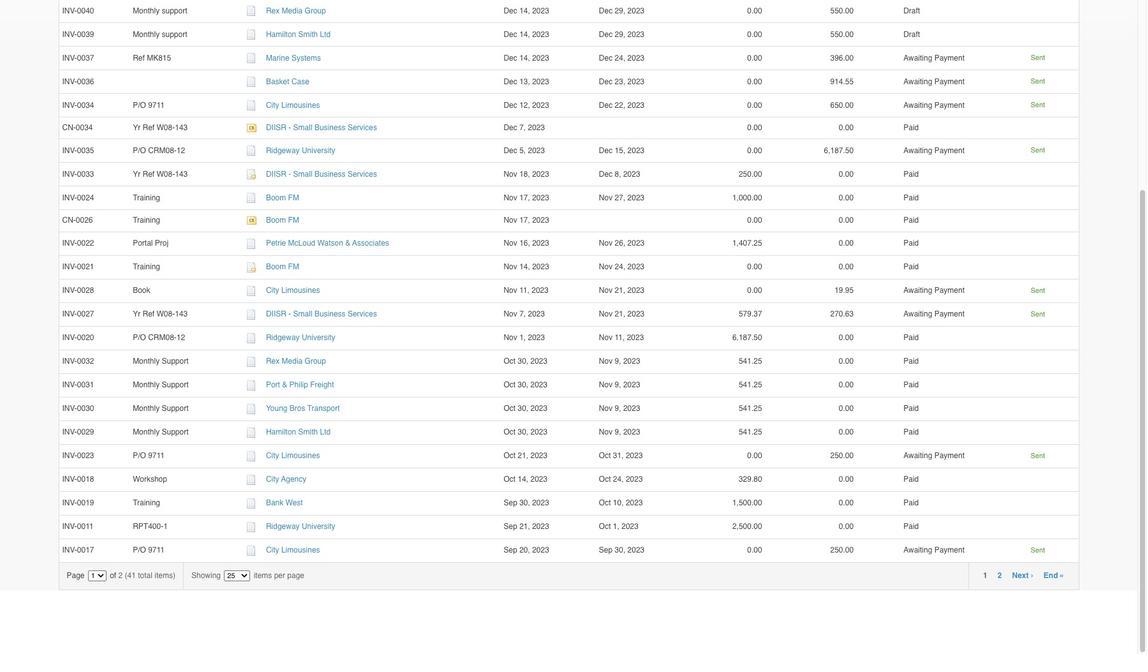 Task type: vqa. For each thing, say whether or not it's contained in the screenshot.
1st P/O 9711 from the top
yes



Task type: describe. For each thing, give the bounding box(es) containing it.
inv- for 0011
[[62, 522, 77, 531]]

awaiting payment for dec 5, 2023
[[904, 146, 965, 155]]

w08- for inv-0033
[[157, 170, 175, 179]]

services for nov 7, 2023
[[348, 310, 377, 318]]

0022
[[77, 239, 94, 248]]

inv-0034
[[62, 101, 94, 110]]

media for support
[[282, 357, 303, 366]]

paid for 0019
[[904, 498, 919, 507]]

support for 0032
[[162, 357, 189, 366]]

1, for oct
[[613, 522, 620, 531]]

20,
[[520, 546, 530, 555]]

0035
[[77, 146, 94, 155]]

9, for hamilton smith ltd
[[615, 428, 621, 437]]

oct 30, 2023 for hamilton smith ltd
[[504, 428, 548, 437]]

cn- for cn-0034
[[62, 123, 76, 132]]

support for 0029
[[162, 428, 189, 437]]

0039
[[77, 30, 94, 39]]

awaiting for nov 7, 2023
[[904, 310, 933, 318]]

24, for dec
[[615, 53, 626, 62]]

0036
[[77, 77, 94, 86]]

0031
[[77, 380, 94, 389]]

0 horizontal spatial nov 11, 2023
[[504, 286, 549, 295]]

329.80
[[739, 475, 763, 484]]

dec 7, 2023
[[504, 123, 545, 132]]

inv- for 0028
[[62, 286, 77, 295]]

city limousines for 0017
[[266, 546, 320, 555]]

marine systems link
[[266, 53, 321, 62]]

awaiting for nov 11, 2023
[[904, 286, 933, 295]]

13,
[[520, 77, 530, 86]]

hamilton for support
[[266, 428, 296, 437]]

p/o for 0017
[[133, 546, 146, 555]]

petrie
[[266, 239, 286, 248]]

diisr - small business services for nov 7, 2023
[[266, 310, 377, 318]]

boom for 0024
[[266, 193, 286, 202]]

1,000.00
[[733, 193, 763, 202]]

total
[[138, 571, 153, 580]]

inv-0030
[[62, 404, 94, 413]]

nov 7, 2023
[[504, 310, 545, 318]]

0029
[[77, 428, 94, 437]]

nov 26, 2023
[[599, 239, 649, 248]]

portal proj
[[133, 239, 169, 248]]

10,
[[613, 498, 624, 507]]

2 2 from the left
[[998, 571, 1002, 580]]

support for 0031
[[162, 380, 189, 389]]

inv-0028
[[62, 286, 94, 295]]

31,
[[613, 451, 624, 460]]

end »
[[1044, 571, 1065, 580]]

inv-0020
[[62, 333, 94, 342]]

petrie mcloud watson & associates link
[[266, 239, 389, 248]]

crm08- for 0020
[[148, 333, 177, 342]]

914.55
[[831, 77, 854, 86]]

inv-0029
[[62, 428, 94, 437]]

university for sep
[[302, 522, 335, 531]]

ref mk815
[[133, 53, 171, 62]]

paid for 0034
[[904, 123, 919, 132]]

0026
[[76, 216, 93, 225]]

27,
[[615, 193, 626, 202]]

boom fm link for inv-0021
[[266, 262, 299, 271]]

0021
[[77, 262, 94, 271]]

oct 30, 2023 for rex media group
[[504, 357, 548, 366]]

dec 8, 2023
[[599, 170, 645, 179]]

oct 1, 2023
[[599, 522, 643, 531]]

diisr - small business services for nov 18, 2023
[[266, 170, 377, 179]]

1 horizontal spatial &
[[345, 239, 351, 248]]

paid for 0032
[[904, 357, 919, 366]]

bank west
[[266, 498, 303, 507]]

yr ref w08-143 for inv-0033
[[133, 170, 188, 179]]

city for 0018
[[266, 475, 279, 484]]

boom fm for 0026
[[266, 216, 299, 225]]

30, for transport
[[518, 404, 529, 413]]

dec 13, 2023
[[504, 77, 549, 86]]

nov 21, 2023 for nov 11, 2023
[[599, 286, 649, 295]]

young bros transport link
[[266, 404, 340, 413]]

inv- for 0037
[[62, 53, 77, 62]]

inv-0037
[[62, 53, 94, 62]]

270.63
[[831, 310, 854, 318]]

0034 for inv-
[[77, 101, 94, 110]]

0 vertical spatial sep 30, 2023
[[504, 498, 549, 507]]

0033
[[77, 170, 94, 179]]

petrie mcloud watson & associates
[[266, 239, 389, 248]]

1,500.00
[[733, 498, 763, 507]]

inv- for 0023
[[62, 451, 77, 460]]

monthly support for inv-0040
[[133, 6, 187, 15]]

items per page
[[252, 571, 304, 580]]

oct 24, 2023
[[599, 475, 647, 484]]

22,
[[615, 101, 626, 110]]

0037
[[77, 53, 94, 62]]

group for monthly support
[[305, 6, 326, 15]]

case
[[292, 77, 310, 86]]

inv-0022
[[62, 239, 94, 248]]

business for dec 7, 2023
[[315, 123, 346, 132]]

dec 15, 2023
[[599, 146, 649, 155]]

1 horizontal spatial nov 11, 2023
[[599, 333, 649, 342]]

media for support
[[282, 6, 303, 15]]

city for 0028
[[266, 286, 279, 295]]

dec 22, 2023
[[599, 101, 649, 110]]

of
[[110, 571, 116, 580]]

awaiting for dec 14, 2023
[[904, 53, 933, 62]]

12 for inv-0020
[[177, 333, 185, 342]]

philip
[[289, 380, 308, 389]]

143 for inv-0027
[[175, 310, 188, 318]]

port & philip freight
[[266, 380, 334, 389]]

0034 for cn-
[[76, 123, 93, 132]]

inv- for 0033
[[62, 170, 77, 179]]

city agency link
[[266, 475, 307, 484]]

sep for oct 10, 2023
[[504, 498, 518, 507]]

crm08- for 0035
[[148, 146, 177, 155]]

1 2 from the left
[[118, 571, 123, 580]]

p/o 9711 for inv-0034
[[133, 101, 165, 110]]

9711 for 0017
[[148, 546, 165, 555]]

transport
[[307, 404, 340, 413]]

1,407.25
[[733, 239, 763, 248]]

associates
[[352, 239, 389, 248]]

inv-0027
[[62, 310, 94, 318]]

training for inv-0024
[[133, 193, 160, 202]]

hamilton smith ltd for monthly support
[[266, 30, 331, 39]]

portal
[[133, 239, 153, 248]]

marine systems
[[266, 53, 321, 62]]

awaiting for dec 5, 2023
[[904, 146, 933, 155]]

young bros transport
[[266, 404, 340, 413]]

143 for cn-0034
[[175, 123, 188, 132]]

550.00 for hamilton smith ltd
[[831, 30, 854, 39]]

p/o for 0023
[[133, 451, 146, 460]]

0 horizontal spatial 1
[[163, 522, 168, 531]]

paid for 0021
[[904, 262, 919, 271]]

hamilton smith ltd link for monthly support
[[266, 30, 331, 39]]

oct 30, 2023 for port & philip freight
[[504, 380, 548, 389]]

nov 1, 2023
[[504, 333, 545, 342]]

services for dec 7, 2023
[[348, 123, 377, 132]]

cn- for cn-0026
[[62, 216, 76, 225]]

business for nov 7, 2023
[[315, 310, 346, 318]]

systems
[[292, 53, 321, 62]]

mcloud
[[288, 239, 315, 248]]

sep 21, 2023
[[504, 522, 549, 531]]

(
[[125, 571, 127, 580]]

inv-0036
[[62, 77, 94, 86]]

sent for dec 12, 2023
[[1031, 101, 1046, 109]]

1 horizontal spatial 1
[[984, 571, 988, 580]]

oct 14, 2023
[[504, 475, 548, 484]]

ridgeway university for nov 1, 2023
[[266, 333, 335, 342]]

inv-0033
[[62, 170, 94, 179]]

awaiting for dec 12, 2023
[[904, 101, 933, 110]]

2,500.00
[[733, 522, 763, 531]]

inv-0031
[[62, 380, 94, 389]]

group for monthly support
[[305, 357, 326, 366]]

nov 18, 2023
[[504, 170, 549, 179]]

small for nov 18, 2023
[[293, 170, 312, 179]]

1 horizontal spatial 11,
[[615, 333, 625, 342]]

3 dec 14, 2023 from the top
[[504, 53, 549, 62]]

inv-0040
[[62, 6, 94, 15]]

- for inv-0027
[[289, 310, 291, 318]]

16,
[[520, 239, 530, 248]]

dec 12, 2023
[[504, 101, 549, 110]]

young
[[266, 404, 288, 413]]

- for inv-0033
[[289, 170, 291, 179]]

sent for nov 7, 2023
[[1031, 310, 1046, 318]]

p/o crm08-12 for inv-0020
[[133, 333, 185, 342]]

basket case link
[[266, 77, 310, 86]]

30, for philip
[[518, 380, 529, 389]]

payment for dec 13, 2023
[[935, 77, 965, 86]]

ref for 0027
[[143, 310, 155, 318]]

0011
[[77, 522, 94, 531]]

inv- for 0035
[[62, 146, 77, 155]]

page
[[287, 571, 304, 580]]

nov 9, 2023 for hamilton smith ltd
[[599, 428, 645, 437]]

awaiting payment for nov 11, 2023
[[904, 286, 965, 295]]

sep 20, 2023
[[504, 546, 549, 555]]

w08- for cn-0034
[[157, 123, 175, 132]]

oct 21, 2023
[[504, 451, 548, 460]]

inv- for 0034
[[62, 101, 77, 110]]

payment for oct 21, 2023
[[935, 451, 965, 460]]

dec 14, 2023 for group
[[504, 6, 549, 15]]

9711 for 0023
[[148, 451, 165, 460]]



Task type: locate. For each thing, give the bounding box(es) containing it.
smith for support
[[298, 30, 318, 39]]

1 vertical spatial 1
[[984, 571, 988, 580]]

inv- down inv-0020
[[62, 357, 77, 366]]

0 horizontal spatial 11,
[[520, 286, 530, 295]]

396.00
[[831, 53, 854, 62]]

smith down young bros transport link
[[298, 428, 318, 437]]

7 inv- from the top
[[62, 170, 77, 179]]

sep 30, 2023 up sep 21, 2023
[[504, 498, 549, 507]]

1 university from the top
[[302, 146, 335, 155]]

2 vertical spatial diisr - small business services link
[[266, 310, 377, 318]]

1 hamilton smith ltd link from the top
[[266, 30, 331, 39]]

ridgeway
[[266, 146, 300, 155], [266, 333, 300, 342], [266, 522, 300, 531]]

& right watson
[[345, 239, 351, 248]]

16 inv- from the top
[[62, 404, 77, 413]]

0 vertical spatial small
[[293, 123, 312, 132]]

cn- down inv-0024
[[62, 216, 76, 225]]

monthly support for inv-0031
[[133, 380, 189, 389]]

monthly support for inv-0030
[[133, 404, 189, 413]]

port & philip freight link
[[266, 380, 334, 389]]

hamilton for support
[[266, 30, 296, 39]]

watson
[[318, 239, 343, 248]]

0 vertical spatial ridgeway university
[[266, 146, 335, 155]]

rex media group for monthly support
[[266, 357, 326, 366]]

1 monthly support from the top
[[133, 6, 187, 15]]

2 monthly support from the top
[[133, 30, 187, 39]]

1 vertical spatial -
[[289, 170, 291, 179]]

5 city from the top
[[266, 546, 279, 555]]

book
[[133, 286, 150, 295]]

2 143 from the top
[[175, 170, 188, 179]]

1 p/o 9711 from the top
[[133, 101, 165, 110]]

0019
[[77, 498, 94, 507]]

rex media group link up philip at left bottom
[[266, 357, 326, 366]]

1 vertical spatial smith
[[298, 428, 318, 437]]

1 vertical spatial yr ref w08-143
[[133, 170, 188, 179]]

2 awaiting payment from the top
[[904, 77, 965, 86]]

hamilton smith ltd link up the marine systems
[[266, 30, 331, 39]]

2 boom fm from the top
[[266, 216, 299, 225]]

0 vertical spatial media
[[282, 6, 303, 15]]

city for 0023
[[266, 451, 279, 460]]

limousines up agency
[[281, 451, 320, 460]]

limousines for sep
[[281, 546, 320, 555]]

ridgeway university
[[266, 146, 335, 155], [266, 333, 335, 342], [266, 522, 335, 531]]

group up freight
[[305, 357, 326, 366]]

p/o crm08-12
[[133, 146, 185, 155], [133, 333, 185, 342]]

boom fm link for inv-0024
[[266, 193, 299, 202]]

city down the basket
[[266, 101, 279, 110]]

1 ridgeway from the top
[[266, 146, 300, 155]]

inv- for 0022
[[62, 239, 77, 248]]

0 vertical spatial rex media group
[[266, 6, 326, 15]]

group up the systems
[[305, 6, 326, 15]]

yr down book
[[133, 310, 141, 318]]

1 vertical spatial diisr
[[266, 170, 287, 179]]

17, for 0.00
[[520, 216, 530, 225]]

city down petrie
[[266, 286, 279, 295]]

2 vertical spatial 24,
[[613, 475, 624, 484]]

2 vertical spatial diisr - small business services
[[266, 310, 377, 318]]

group
[[305, 6, 326, 15], [305, 357, 326, 366]]

3 yr ref w08-143 from the top
[[133, 310, 188, 318]]

sep left 20,
[[504, 546, 518, 555]]

1 up items)
[[163, 522, 168, 531]]

city limousines link down basket case
[[266, 101, 320, 110]]

0 vertical spatial yr ref w08-143
[[133, 123, 188, 132]]

inv-0035
[[62, 146, 94, 155]]

items)
[[155, 571, 176, 580]]

19.95
[[835, 286, 854, 295]]

inv-0024
[[62, 193, 94, 202]]

& right port
[[282, 380, 287, 389]]

proj
[[155, 239, 169, 248]]

workshop
[[133, 475, 167, 484]]

hamilton
[[266, 30, 296, 39], [266, 428, 296, 437]]

3 143 from the top
[[175, 310, 188, 318]]

1 ridgeway university link from the top
[[266, 146, 335, 155]]

0 vertical spatial w08-
[[157, 123, 175, 132]]

1 vertical spatial hamilton
[[266, 428, 296, 437]]

0 vertical spatial 6,187.50
[[824, 146, 854, 155]]

ridgeway for 0011
[[266, 522, 300, 531]]

inv- up inv-0020
[[62, 310, 77, 318]]

diisr - small business services for dec 7, 2023
[[266, 123, 377, 132]]

nov 16, 2023
[[504, 239, 549, 248]]

0 vertical spatial monthly support
[[133, 6, 187, 15]]

24, up 23,
[[615, 53, 626, 62]]

w08-
[[157, 123, 175, 132], [157, 170, 175, 179], [157, 310, 175, 318]]

9711 down rpt400-1
[[148, 546, 165, 555]]

p/o down rpt400-
[[133, 546, 146, 555]]

services
[[348, 123, 377, 132], [348, 170, 377, 179], [348, 310, 377, 318]]

0032
[[77, 357, 94, 366]]

inv- down inv-0040
[[62, 30, 77, 39]]

0034
[[77, 101, 94, 110], [76, 123, 93, 132]]

10 inv- from the top
[[62, 262, 77, 271]]

paid for 0031
[[904, 380, 919, 389]]

1 vertical spatial rex
[[266, 357, 280, 366]]

dec 24, 2023
[[599, 53, 649, 62]]

30,
[[518, 357, 529, 366], [518, 380, 529, 389], [518, 404, 529, 413], [518, 428, 529, 437], [520, 498, 530, 507], [615, 546, 626, 555]]

1 business from the top
[[315, 123, 346, 132]]

0 vertical spatial cn-
[[62, 123, 76, 132]]

1 - from the top
[[289, 123, 291, 132]]

1 12 from the top
[[177, 146, 185, 155]]

1 left 2 link
[[984, 571, 988, 580]]

2 yr ref w08-143 from the top
[[133, 170, 188, 179]]

inv- up inv-0039
[[62, 6, 77, 15]]

yr ref w08-143
[[133, 123, 188, 132], [133, 170, 188, 179], [133, 310, 188, 318]]

7 sent from the top
[[1031, 452, 1046, 460]]

p/o crm08-12 for inv-0035
[[133, 146, 185, 155]]

1 vertical spatial sep 30, 2023
[[599, 546, 649, 555]]

inv- up inv-0018
[[62, 451, 77, 460]]

541.25 for rex media group
[[739, 357, 763, 366]]

0023
[[77, 451, 94, 460]]

city limousines up page
[[266, 546, 320, 555]]

rex media group link up the marine systems
[[266, 6, 326, 15]]

paid for 0022
[[904, 239, 919, 248]]

1 link
[[984, 571, 988, 580]]

2 hamilton smith ltd link from the top
[[266, 428, 331, 437]]

nov 21, 2023
[[599, 286, 649, 295], [599, 310, 649, 318]]

2 vertical spatial ridgeway
[[266, 522, 300, 531]]

p/o right 0035
[[133, 146, 146, 155]]

ltd up the systems
[[320, 30, 331, 39]]

paid for 0029
[[904, 428, 919, 437]]

1 awaiting payment from the top
[[904, 53, 965, 62]]

nov 17, 2023 up the nov 16, 2023
[[504, 216, 549, 225]]

9711 for 0034
[[148, 101, 165, 110]]

5 awaiting payment from the top
[[904, 286, 965, 295]]

media up philip at left bottom
[[282, 357, 303, 366]]

nov 24, 2023
[[599, 262, 649, 271]]

1 limousines from the top
[[281, 101, 320, 110]]

2 small from the top
[[293, 170, 312, 179]]

2 - from the top
[[289, 170, 291, 179]]

2 left ( on the bottom left of the page
[[118, 571, 123, 580]]

p/o for 0020
[[133, 333, 146, 342]]

1 vertical spatial diisr - small business services
[[266, 170, 377, 179]]

sep down oct 14, 2023 on the left
[[504, 498, 518, 507]]

1 vertical spatial p/o crm08-12
[[133, 333, 185, 342]]

1 horizontal spatial sep 30, 2023
[[599, 546, 649, 555]]

1 vertical spatial 1,
[[613, 522, 620, 531]]

0020
[[77, 333, 94, 342]]

basket
[[266, 77, 290, 86]]

1 smith from the top
[[298, 30, 318, 39]]

monthly support for inv-0039
[[133, 30, 187, 39]]

bank west link
[[266, 498, 303, 507]]

p/o for 0035
[[133, 146, 146, 155]]

inv-0039
[[62, 30, 94, 39]]

0 vertical spatial 250.00
[[739, 170, 763, 179]]

- for cn-0034
[[289, 123, 291, 132]]

1 vertical spatial hamilton smith ltd
[[266, 428, 331, 437]]

2 17, from the top
[[520, 216, 530, 225]]

smith up the systems
[[298, 30, 318, 39]]

1 vertical spatial nov 17, 2023
[[504, 216, 549, 225]]

nov 9, 2023 for rex media group
[[599, 357, 645, 366]]

1, down 10,
[[613, 522, 620, 531]]

yr
[[133, 123, 141, 132], [133, 170, 141, 179], [133, 310, 141, 318]]

7, up 'nov 1, 2023'
[[520, 310, 526, 318]]

p/o
[[133, 101, 146, 110], [133, 146, 146, 155], [133, 333, 146, 342], [133, 451, 146, 460], [133, 546, 146, 555]]

1 inv- from the top
[[62, 6, 77, 15]]

2 sent from the top
[[1031, 77, 1046, 86]]

2 rex from the top
[[266, 357, 280, 366]]

inv- down inv-0011
[[62, 546, 77, 555]]

2 29, from the top
[[615, 30, 626, 39]]

7, up 5,
[[520, 123, 526, 132]]

0 vertical spatial draft
[[904, 6, 921, 15]]

4 paid from the top
[[904, 216, 919, 225]]

city limousines link for inv-0028
[[266, 286, 320, 295]]

sent for sep 20, 2023
[[1031, 546, 1046, 554]]

ridgeway for 0020
[[266, 333, 300, 342]]

diisr for 0034
[[266, 123, 287, 132]]

1 vertical spatial 12
[[177, 333, 185, 342]]

port
[[266, 380, 280, 389]]

sep 30, 2023 down oct 1, 2023
[[599, 546, 649, 555]]

0 horizontal spatial sep 30, 2023
[[504, 498, 549, 507]]

dec 29, 2023 for hamilton smith ltd
[[599, 30, 649, 39]]

inv- down inv-0031
[[62, 404, 77, 413]]

sep for sep 30, 2023
[[504, 546, 518, 555]]

2 nov 21, 2023 from the top
[[599, 310, 649, 318]]

diisr - small business services link for nov 18, 2023
[[266, 170, 377, 179]]

dec 29, 2023 for rex media group
[[599, 6, 649, 15]]

city limousines for 0023
[[266, 451, 320, 460]]

inv- for 0017
[[62, 546, 77, 555]]

2 p/o crm08-12 from the top
[[133, 333, 185, 342]]

inv- up cn-0034
[[62, 101, 77, 110]]

rex media group link
[[266, 6, 326, 15], [266, 357, 326, 366]]

support for 0040
[[162, 6, 187, 15]]

inv- up inv-0028
[[62, 262, 77, 271]]

city limousines link up page
[[266, 546, 320, 555]]

1 vertical spatial ridgeway
[[266, 333, 300, 342]]

ridgeway university link for dec 5, 2023
[[266, 146, 335, 155]]

3 yr from the top
[[133, 310, 141, 318]]

city limousines up agency
[[266, 451, 320, 460]]

ltd for monthly support
[[320, 30, 331, 39]]

yr for 0033
[[133, 170, 141, 179]]

23,
[[615, 77, 626, 86]]

29, for hamilton smith ltd
[[615, 30, 626, 39]]

0 vertical spatial 1
[[163, 522, 168, 531]]

2 vertical spatial yr ref w08-143
[[133, 310, 188, 318]]

18 inv- from the top
[[62, 451, 77, 460]]

ridgeway university for sep 21, 2023
[[266, 522, 335, 531]]

2 vertical spatial diisr
[[266, 310, 287, 318]]

rex media group
[[266, 6, 326, 15], [266, 357, 326, 366]]

inv- up inv-0017
[[62, 522, 77, 531]]

2 vertical spatial w08-
[[157, 310, 175, 318]]

4 9, from the top
[[615, 428, 621, 437]]

13 inv- from the top
[[62, 333, 77, 342]]

city limousines link for inv-0023
[[266, 451, 320, 460]]

1 dec 29, 2023 from the top
[[599, 6, 649, 15]]

1 vertical spatial p/o 9711
[[133, 451, 165, 460]]

0 vertical spatial 9711
[[148, 101, 165, 110]]

p/o 9711 down 'ref mk815'
[[133, 101, 165, 110]]

nov 14, 2023
[[504, 262, 549, 271]]

7 payment from the top
[[935, 451, 965, 460]]

inv- up cn-0026
[[62, 193, 77, 202]]

3 diisr from the top
[[266, 310, 287, 318]]

0 vertical spatial group
[[305, 6, 326, 15]]

rex media group link for monthly support
[[266, 6, 326, 15]]

2 ridgeway from the top
[[266, 333, 300, 342]]

1 monthly support from the top
[[133, 357, 189, 366]]

2 vertical spatial boom fm link
[[266, 262, 299, 271]]

inv- for 0027
[[62, 310, 77, 318]]

3 boom fm from the top
[[266, 262, 299, 271]]

1 vertical spatial fm
[[288, 216, 299, 225]]

inv- up inv-0019
[[62, 475, 77, 484]]

inv- down the inv-0030
[[62, 428, 77, 437]]

1 vertical spatial ltd
[[320, 428, 331, 437]]

training for cn-0026
[[133, 216, 160, 225]]

inv- up inv-0032
[[62, 333, 77, 342]]

bank
[[266, 498, 284, 507]]

3 city from the top
[[266, 451, 279, 460]]

yr right cn-0034
[[133, 123, 141, 132]]

4 541.25 from the top
[[739, 428, 763, 437]]

boom fm link
[[266, 193, 299, 202], [266, 216, 299, 225], [266, 262, 299, 271]]

0 vertical spatial &
[[345, 239, 351, 248]]

1 vertical spatial 24,
[[615, 262, 626, 271]]

17, up 16, in the left of the page
[[520, 216, 530, 225]]

2 dec 14, 2023 from the top
[[504, 30, 549, 39]]

inv- down cn-0026
[[62, 239, 77, 248]]

0 vertical spatial 12
[[177, 146, 185, 155]]

11,
[[520, 286, 530, 295], [615, 333, 625, 342]]

0 vertical spatial hamilton
[[266, 30, 296, 39]]

smith
[[298, 30, 318, 39], [298, 428, 318, 437]]

business
[[315, 123, 346, 132], [315, 170, 346, 179], [315, 310, 346, 318]]

1 vertical spatial dec 14, 2023
[[504, 30, 549, 39]]

4 sent from the top
[[1031, 146, 1046, 155]]

1 vertical spatial diisr - small business services link
[[266, 170, 377, 179]]

hamilton smith ltd link down bros
[[266, 428, 331, 437]]

6,187.50 down 579.37
[[733, 333, 763, 342]]

inv- for 0021
[[62, 262, 77, 271]]

2 vertical spatial yr
[[133, 310, 141, 318]]

0 vertical spatial smith
[[298, 30, 318, 39]]

6 awaiting payment from the top
[[904, 310, 965, 318]]

p/o down 'ref mk815'
[[133, 101, 146, 110]]

freight
[[310, 380, 334, 389]]

ltd down transport
[[320, 428, 331, 437]]

21,
[[615, 286, 626, 295], [615, 310, 626, 318], [518, 451, 529, 460], [520, 522, 530, 531]]

bros
[[290, 404, 305, 413]]

541.25 for young bros transport
[[739, 404, 763, 413]]

8 payment from the top
[[935, 546, 965, 555]]

1 vertical spatial &
[[282, 380, 287, 389]]

0 vertical spatial ltd
[[320, 30, 331, 39]]

0034 down "0036"
[[77, 101, 94, 110]]

2 vertical spatial business
[[315, 310, 346, 318]]

2 vertical spatial ridgeway university link
[[266, 522, 335, 531]]

1 vertical spatial nov 11, 2023
[[599, 333, 649, 342]]

9, for port & philip freight
[[615, 380, 621, 389]]

inv- up the inv-0030
[[62, 380, 77, 389]]

9711 up "workshop"
[[148, 451, 165, 460]]

0028
[[77, 286, 94, 295]]

2 541.25 from the top
[[739, 380, 763, 389]]

fm for cn-0026
[[288, 216, 299, 225]]

1 vertical spatial media
[[282, 357, 303, 366]]

3 business from the top
[[315, 310, 346, 318]]

inv- for 0024
[[62, 193, 77, 202]]

services for nov 18, 2023
[[348, 170, 377, 179]]

0 horizontal spatial 1,
[[520, 333, 526, 342]]

0.00
[[748, 6, 763, 15], [748, 30, 763, 39], [748, 53, 763, 62], [748, 77, 763, 86], [748, 101, 763, 110], [748, 123, 763, 132], [839, 123, 854, 132], [748, 146, 763, 155], [839, 170, 854, 179], [839, 193, 854, 202], [748, 216, 763, 225], [839, 216, 854, 225], [839, 239, 854, 248], [748, 262, 763, 271], [839, 262, 854, 271], [748, 286, 763, 295], [839, 333, 854, 342], [839, 357, 854, 366], [839, 380, 854, 389], [839, 404, 854, 413], [839, 428, 854, 437], [748, 451, 763, 460], [839, 475, 854, 484], [839, 498, 854, 507], [839, 522, 854, 531], [748, 546, 763, 555]]

limousines up page
[[281, 546, 320, 555]]

0 vertical spatial 11,
[[520, 286, 530, 295]]

1 yr from the top
[[133, 123, 141, 132]]

2 nov 17, 2023 from the top
[[504, 216, 549, 225]]

-
[[289, 123, 291, 132], [289, 170, 291, 179], [289, 310, 291, 318]]

monthly support
[[133, 6, 187, 15], [133, 30, 187, 39]]

3 ridgeway from the top
[[266, 522, 300, 531]]

hamilton smith ltd for monthly support
[[266, 428, 331, 437]]

0 vertical spatial yr
[[133, 123, 141, 132]]

showing
[[191, 571, 223, 580]]

sent for dec 14, 2023
[[1031, 54, 1046, 62]]

monthly support
[[133, 357, 189, 366], [133, 380, 189, 389], [133, 404, 189, 413], [133, 428, 189, 437]]

awaiting payment for dec 14, 2023
[[904, 53, 965, 62]]

24, down 31, on the bottom of page
[[613, 475, 624, 484]]

nov 9, 2023 for port & philip freight
[[599, 380, 645, 389]]

1 vertical spatial draft
[[904, 30, 921, 39]]

rpt400-
[[133, 522, 164, 531]]

1 vertical spatial support
[[162, 30, 187, 39]]

yr right 0033
[[133, 170, 141, 179]]

inv- for 0018
[[62, 475, 77, 484]]

30, for ltd
[[518, 428, 529, 437]]

2 business from the top
[[315, 170, 346, 179]]

small for dec 7, 2023
[[293, 123, 312, 132]]

inv- up inv-0024
[[62, 170, 77, 179]]

0 horizontal spatial 2
[[118, 571, 123, 580]]

cn- down inv-0034
[[62, 123, 76, 132]]

2 city limousines link from the top
[[266, 286, 320, 295]]

0 vertical spatial boom fm
[[266, 193, 299, 202]]

awaiting for dec 13, 2023
[[904, 77, 933, 86]]

2 right 1 link
[[998, 571, 1002, 580]]

3 awaiting from the top
[[904, 101, 933, 110]]

p/o up "workshop"
[[133, 451, 146, 460]]

0 vertical spatial nov 17, 2023
[[504, 193, 549, 202]]

1 hamilton smith ltd from the top
[[266, 30, 331, 39]]

1 monthly from the top
[[133, 6, 160, 15]]

4 oct 30, 2023 from the top
[[504, 428, 548, 437]]

monthly for 0031
[[133, 380, 160, 389]]

2 vertical spatial dec 14, 2023
[[504, 53, 549, 62]]

2 dec 29, 2023 from the top
[[599, 30, 649, 39]]

city limousines down basket case
[[266, 101, 320, 110]]

media up the marine systems
[[282, 6, 303, 15]]

draft for group
[[904, 6, 921, 15]]

inv-0023
[[62, 451, 94, 460]]

payment for dec 12, 2023
[[935, 101, 965, 110]]

city up items per page
[[266, 546, 279, 555]]

9 paid from the top
[[904, 380, 919, 389]]

17, down 18,
[[520, 193, 530, 202]]

9711 down mk815
[[148, 101, 165, 110]]

nov 27, 2023
[[599, 193, 649, 202]]

1 vertical spatial 29,
[[615, 30, 626, 39]]

inv- for 0032
[[62, 357, 77, 366]]

marine
[[266, 53, 290, 62]]

agency
[[281, 475, 307, 484]]

0 vertical spatial diisr - small business services
[[266, 123, 377, 132]]

1 group from the top
[[305, 6, 326, 15]]

inv- for 0036
[[62, 77, 77, 86]]

1 vertical spatial boom fm
[[266, 216, 299, 225]]

1 vertical spatial w08-
[[157, 170, 175, 179]]

inv- down inv-0021
[[62, 286, 77, 295]]

143
[[175, 123, 188, 132], [175, 170, 188, 179], [175, 310, 188, 318]]

mk815
[[147, 53, 171, 62]]

city limousines for 0028
[[266, 286, 320, 295]]

0 vertical spatial fm
[[288, 193, 299, 202]]

1 rex media group from the top
[[266, 6, 326, 15]]

0 vertical spatial 17,
[[520, 193, 530, 202]]

inv-
[[62, 6, 77, 15], [62, 30, 77, 39], [62, 53, 77, 62], [62, 77, 77, 86], [62, 101, 77, 110], [62, 146, 77, 155], [62, 170, 77, 179], [62, 193, 77, 202], [62, 239, 77, 248], [62, 262, 77, 271], [62, 286, 77, 295], [62, 310, 77, 318], [62, 333, 77, 342], [62, 357, 77, 366], [62, 380, 77, 389], [62, 404, 77, 413], [62, 428, 77, 437], [62, 451, 77, 460], [62, 475, 77, 484], [62, 498, 77, 507], [62, 522, 77, 531], [62, 546, 77, 555]]

p/o 9711 for inv-0023
[[133, 451, 165, 460]]

1 vertical spatial services
[[348, 170, 377, 179]]

p/o 9711 down rpt400-
[[133, 546, 165, 555]]

0 vertical spatial 24,
[[615, 53, 626, 62]]

rex up marine
[[266, 6, 280, 15]]

0024
[[77, 193, 94, 202]]

0 vertical spatial hamilton smith ltd
[[266, 30, 331, 39]]

8 inv- from the top
[[62, 193, 77, 202]]

6,187.50 down the 650.00
[[824, 146, 854, 155]]

8 sent from the top
[[1031, 546, 1046, 554]]

1 vertical spatial crm08-
[[148, 333, 177, 342]]

1 vertical spatial rex media group
[[266, 357, 326, 366]]

24, down the 26,
[[615, 262, 626, 271]]

4 payment from the top
[[935, 146, 965, 155]]

p/o down book
[[133, 333, 146, 342]]

city up 'city agency' link
[[266, 451, 279, 460]]

awaiting payment for dec 13, 2023
[[904, 77, 965, 86]]

1 yr ref w08-143 from the top
[[133, 123, 188, 132]]

3 ridgeway university link from the top
[[266, 522, 335, 531]]

city limousines down mcloud
[[266, 286, 320, 295]]

1 vertical spatial 9711
[[148, 451, 165, 460]]

sep up sep 20, 2023
[[504, 522, 518, 531]]

limousines down case
[[281, 101, 320, 110]]

0 vertical spatial 0034
[[77, 101, 94, 110]]

cn-0026
[[62, 216, 93, 225]]

paid for 0020
[[904, 333, 919, 342]]

2 support from the top
[[162, 30, 187, 39]]

550.00 for rex media group
[[831, 6, 854, 15]]

1 diisr - small business services link from the top
[[266, 123, 377, 132]]

4 training from the top
[[133, 498, 160, 507]]

city left agency
[[266, 475, 279, 484]]

0 vertical spatial hamilton smith ltd link
[[266, 30, 331, 39]]

18,
[[520, 170, 530, 179]]

2 limousines from the top
[[281, 286, 320, 295]]

10 paid from the top
[[904, 404, 919, 413]]

city limousines link down mcloud
[[266, 286, 320, 295]]

of 2 ( 41 total items)
[[108, 571, 176, 580]]

sep down oct 1, 2023
[[599, 546, 613, 555]]

3 payment from the top
[[935, 101, 965, 110]]

0 horizontal spatial 6,187.50
[[733, 333, 763, 342]]

ridgeway university link for sep 21, 2023
[[266, 522, 335, 531]]

inv- down inv-0039
[[62, 53, 77, 62]]

1 horizontal spatial 1,
[[613, 522, 620, 531]]

inv-0017
[[62, 546, 94, 555]]

1 oct 30, 2023 from the top
[[504, 357, 548, 366]]

hamilton down young
[[266, 428, 296, 437]]

2 smith from the top
[[298, 428, 318, 437]]

rex media group link for monthly support
[[266, 357, 326, 366]]

crm08-
[[148, 146, 177, 155], [148, 333, 177, 342]]

city limousines link for inv-0017
[[266, 546, 320, 555]]

2 diisr - small business services link from the top
[[266, 170, 377, 179]]

0 vertical spatial rex media group link
[[266, 6, 326, 15]]

4 city from the top
[[266, 475, 279, 484]]

1 ltd from the top
[[320, 30, 331, 39]]

541.25 for hamilton smith ltd
[[739, 428, 763, 437]]

1 services from the top
[[348, 123, 377, 132]]

inv- up inv-0011
[[62, 498, 77, 507]]

1 vertical spatial rex media group link
[[266, 357, 326, 366]]

inv- down cn-0034
[[62, 146, 77, 155]]

city
[[266, 101, 279, 110], [266, 286, 279, 295], [266, 451, 279, 460], [266, 475, 279, 484], [266, 546, 279, 555]]

hamilton up marine
[[266, 30, 296, 39]]

awaiting payment
[[904, 53, 965, 62], [904, 77, 965, 86], [904, 101, 965, 110], [904, 146, 965, 155], [904, 286, 965, 295], [904, 310, 965, 318], [904, 451, 965, 460], [904, 546, 965, 555]]

1 boom fm link from the top
[[266, 193, 299, 202]]

5 awaiting from the top
[[904, 286, 933, 295]]

inv- up inv-0034
[[62, 77, 77, 86]]

nov 17, 2023 down nov 18, 2023
[[504, 193, 549, 202]]

1 vertical spatial 143
[[175, 170, 188, 179]]

0034 up 0035
[[76, 123, 93, 132]]

nov 9, 2023 for young bros transport
[[599, 404, 645, 413]]

boom fm for 0024
[[266, 193, 299, 202]]

1 29, from the top
[[615, 6, 626, 15]]

sent for nov 11, 2023
[[1031, 286, 1046, 295]]

rex media group up the marine systems
[[266, 6, 326, 15]]

hamilton smith ltd up the marine systems
[[266, 30, 331, 39]]

0 vertical spatial crm08-
[[148, 146, 177, 155]]

2 vertical spatial p/o 9711
[[133, 546, 165, 555]]

1,
[[520, 333, 526, 342], [613, 522, 620, 531]]

1 nov 21, 2023 from the top
[[599, 286, 649, 295]]

0 horizontal spatial &
[[282, 380, 287, 389]]

1 w08- from the top
[[157, 123, 175, 132]]

ref for 0034
[[143, 123, 155, 132]]

0 vertical spatial boom
[[266, 193, 286, 202]]

2 vertical spatial 143
[[175, 310, 188, 318]]

p/o 9711 up "workshop"
[[133, 451, 165, 460]]

per
[[274, 571, 285, 580]]

7 paid from the top
[[904, 333, 919, 342]]

limousines down mcloud
[[281, 286, 320, 295]]

cn-0034
[[62, 123, 93, 132]]

1 vertical spatial boom
[[266, 216, 286, 225]]

rex up port
[[266, 357, 280, 366]]

0 vertical spatial boom fm link
[[266, 193, 299, 202]]

dec 14, 2023 for ltd
[[504, 30, 549, 39]]

0 vertical spatial dec 29, 2023
[[599, 6, 649, 15]]

0 vertical spatial services
[[348, 123, 377, 132]]

0 vertical spatial university
[[302, 146, 335, 155]]

rex media group up philip at left bottom
[[266, 357, 326, 366]]

5,
[[520, 146, 526, 155]]

awaiting payment for sep 20, 2023
[[904, 546, 965, 555]]

1 boom from the top
[[266, 193, 286, 202]]

cn-
[[62, 123, 76, 132], [62, 216, 76, 225]]

3 awaiting payment from the top
[[904, 101, 965, 110]]

boom for 0026
[[266, 216, 286, 225]]

3 university from the top
[[302, 522, 335, 531]]

city for 0017
[[266, 546, 279, 555]]

1 cn- from the top
[[62, 123, 76, 132]]

2 diisr from the top
[[266, 170, 287, 179]]

1 vertical spatial 11,
[[615, 333, 625, 342]]

14,
[[520, 6, 530, 15], [520, 30, 530, 39], [520, 53, 530, 62], [520, 262, 530, 271], [518, 475, 529, 484]]

1 horizontal spatial 2
[[998, 571, 1002, 580]]

4 p/o from the top
[[133, 451, 146, 460]]

20 inv- from the top
[[62, 498, 77, 507]]

1, down "nov 7, 2023"
[[520, 333, 526, 342]]

1 dec 14, 2023 from the top
[[504, 6, 549, 15]]

0018
[[77, 475, 94, 484]]

3 boom from the top
[[266, 262, 286, 271]]

4 inv- from the top
[[62, 77, 77, 86]]



